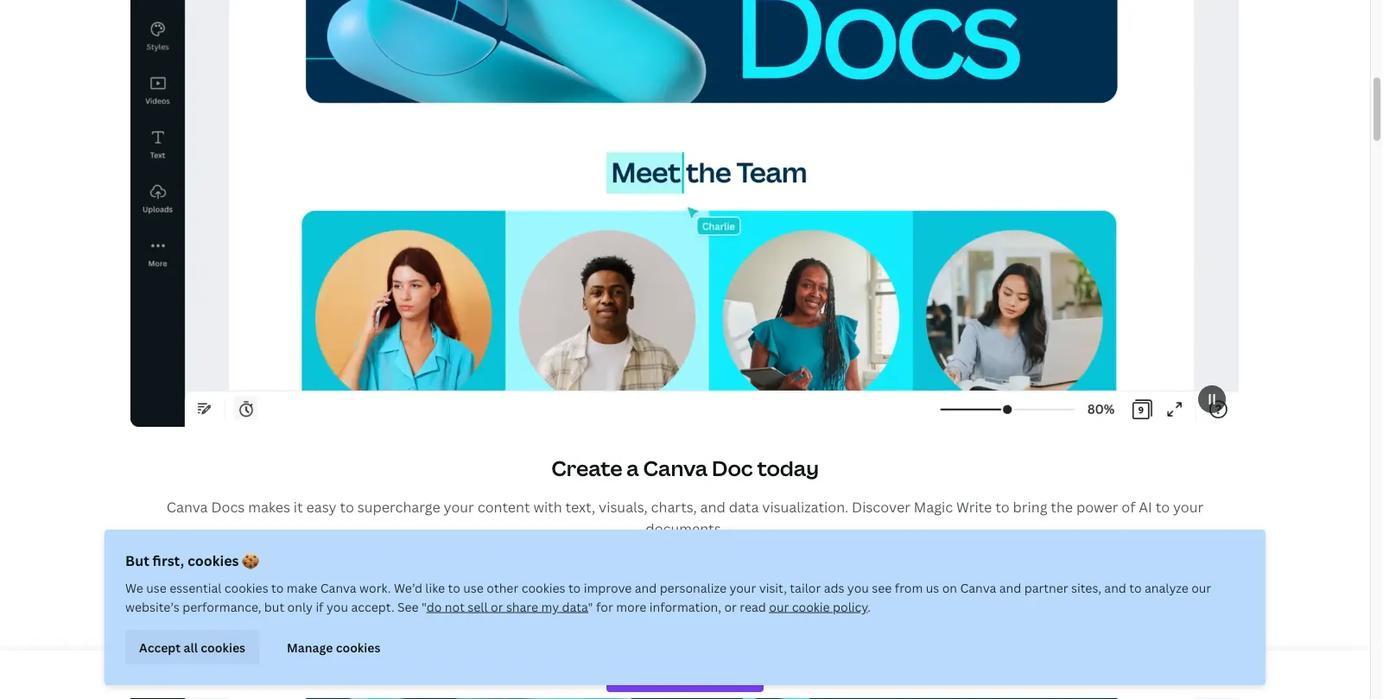 Task type: vqa. For each thing, say whether or not it's contained in the screenshot.
please in the right of the page
no



Task type: locate. For each thing, give the bounding box(es) containing it.
2 horizontal spatial your
[[1173, 497, 1204, 516]]

to
[[340, 497, 354, 516], [996, 497, 1010, 516], [1156, 497, 1170, 516], [271, 579, 284, 596], [448, 579, 460, 596], [569, 579, 581, 596], [1130, 579, 1142, 596]]

by
[[653, 666, 669, 680]]

information,
[[650, 598, 722, 615]]

1 horizontal spatial docs
[[694, 562, 724, 578]]

improve
[[584, 579, 632, 596]]

sites,
[[1071, 579, 1102, 596]]

1 horizontal spatial data
[[729, 497, 759, 516]]

docs left makes
[[211, 497, 245, 516]]

2 use from the left
[[463, 579, 484, 596]]

0 vertical spatial data
[[729, 497, 759, 516]]

magic
[[914, 497, 953, 516]]

personalize
[[660, 579, 727, 596]]

you
[[848, 579, 869, 596], [327, 598, 348, 615]]

0 vertical spatial you
[[848, 579, 869, 596]]

you up policy
[[848, 579, 869, 596]]

accept.
[[351, 598, 395, 615]]

to left analyze
[[1130, 579, 1142, 596]]

1 use from the left
[[146, 579, 167, 596]]

" left for
[[588, 598, 593, 615]]

work.
[[360, 579, 391, 596]]

from
[[895, 579, 923, 596]]

policy
[[833, 598, 868, 615]]

create
[[551, 454, 623, 482]]

0 horizontal spatial "
[[422, 598, 427, 615]]

your up read
[[730, 579, 756, 596]]

1 " from the left
[[422, 598, 427, 615]]

1 horizontal spatial "
[[588, 598, 593, 615]]

accept all cookies
[[139, 639, 245, 655]]

your right 'ai' on the bottom of page
[[1173, 497, 1204, 516]]

0 vertical spatial docs
[[211, 497, 245, 516]]

cookies
[[187, 551, 239, 570], [224, 579, 268, 596], [522, 579, 566, 596], [201, 639, 245, 655], [336, 639, 381, 655]]

manage cookies button
[[273, 630, 394, 664]]

data right my
[[562, 598, 588, 615]]

do not sell or share my data " for more information, or read our cookie policy .
[[427, 598, 871, 615]]

0 vertical spatial our
[[1192, 579, 1212, 596]]

documents.
[[646, 519, 725, 538]]

0 horizontal spatial use
[[146, 579, 167, 596]]

brands
[[726, 666, 778, 680]]

doc
[[712, 454, 753, 482]]

only
[[287, 598, 313, 615]]

trusted by global brands
[[593, 666, 778, 680]]

canva up personalize
[[655, 562, 691, 578]]

1 vertical spatial our
[[769, 598, 789, 615]]

canva up "but first, cookies 🍪"
[[167, 497, 208, 516]]

and up documents.
[[700, 497, 726, 516]]

0 horizontal spatial our
[[769, 598, 789, 615]]

.
[[868, 598, 871, 615]]

your inside the we use essential cookies to make canva work. we'd like to use other cookies to improve and personalize your visit, tailor ads you see from us on canva and partner sites, and to analyze our website's performance, but only if you accept. see "
[[730, 579, 756, 596]]

your left content
[[444, 497, 474, 516]]

docs inside canva docs makes it easy to supercharge your content with text, visuals, charts, and data visualization. discover magic write to bring the power of ai to your documents.
[[211, 497, 245, 516]]

data down the doc
[[729, 497, 759, 516]]

"
[[422, 598, 427, 615], [588, 598, 593, 615]]

write
[[957, 497, 992, 516]]

first,
[[153, 551, 184, 570]]

canva
[[643, 454, 708, 482], [167, 497, 208, 516], [655, 562, 691, 578], [320, 579, 357, 596], [960, 579, 997, 596]]

read
[[740, 598, 766, 615]]

" right see
[[422, 598, 427, 615]]

our right analyze
[[1192, 579, 1212, 596]]

docs
[[211, 497, 245, 516], [694, 562, 724, 578]]

0 horizontal spatial docs
[[211, 497, 245, 516]]

canva right on
[[960, 579, 997, 596]]

discover
[[852, 497, 911, 516]]

visit,
[[759, 579, 787, 596]]

text,
[[566, 497, 596, 516]]

for
[[596, 598, 613, 615]]

0 horizontal spatial or
[[491, 598, 503, 615]]

cookies down 🍪
[[224, 579, 268, 596]]

visuals,
[[599, 497, 648, 516]]

do
[[427, 598, 442, 615]]

website's
[[125, 598, 180, 615]]

1 horizontal spatial our
[[1192, 579, 1212, 596]]

or right sell
[[491, 598, 503, 615]]

1 horizontal spatial your
[[730, 579, 756, 596]]

global
[[673, 666, 723, 680]]

canva inside canva docs makes it easy to supercharge your content with text, visuals, charts, and data visualization. discover magic write to bring the power of ai to your documents.
[[167, 497, 208, 516]]

docs up personalize
[[694, 562, 724, 578]]

canva docs makes it easy to supercharge your content with text, visuals, charts, and data visualization. discover magic write to bring the power of ai to your documents.
[[167, 497, 1204, 538]]

" inside the we use essential cookies to make canva work. we'd like to use other cookies to improve and personalize your visit, tailor ads you see from us on canva and partner sites, and to analyze our website's performance, but only if you accept. see "
[[422, 598, 427, 615]]

but first, cookies 🍪
[[125, 551, 256, 570]]

or
[[491, 598, 503, 615], [724, 598, 737, 615]]

to left improve
[[569, 579, 581, 596]]

essential
[[170, 579, 222, 596]]

0 horizontal spatial data
[[562, 598, 588, 615]]

data
[[729, 497, 759, 516], [562, 598, 588, 615]]

to right like
[[448, 579, 460, 596]]

1 horizontal spatial or
[[724, 598, 737, 615]]

share
[[506, 598, 538, 615]]

it
[[294, 497, 303, 516]]

ads
[[824, 579, 845, 596]]

our cookie policy link
[[769, 598, 868, 615]]

manage
[[287, 639, 333, 655]]

cookies down accept.
[[336, 639, 381, 655]]

partner
[[1025, 579, 1069, 596]]

use up website's
[[146, 579, 167, 596]]

1 vertical spatial you
[[327, 598, 348, 615]]

you right if
[[327, 598, 348, 615]]

if
[[316, 598, 324, 615]]

bring
[[1013, 497, 1048, 516]]

to right 'ai' on the bottom of page
[[1156, 497, 1170, 516]]

cookies right all
[[201, 639, 245, 655]]

ai
[[1139, 497, 1153, 516]]

to right easy
[[340, 497, 354, 516]]

we use essential cookies to make canva work. we'd like to use other cookies to improve and personalize your visit, tailor ads you see from us on canva and partner sites, and to analyze our website's performance, but only if you accept. see "
[[125, 579, 1212, 615]]

see
[[397, 598, 419, 615]]

use
[[146, 579, 167, 596], [463, 579, 484, 596]]

easy
[[306, 497, 337, 516]]

not
[[445, 598, 465, 615]]

our down visit,
[[769, 598, 789, 615]]

try canva docs
[[633, 562, 724, 578]]

your
[[444, 497, 474, 516], [1173, 497, 1204, 516], [730, 579, 756, 596]]

canva up if
[[320, 579, 357, 596]]

but
[[125, 551, 149, 570]]

try
[[633, 562, 652, 578]]

1 vertical spatial docs
[[694, 562, 724, 578]]

makes
[[248, 497, 290, 516]]

use up sell
[[463, 579, 484, 596]]

supercharge
[[357, 497, 440, 516]]

1 horizontal spatial use
[[463, 579, 484, 596]]

or left read
[[724, 598, 737, 615]]

our
[[1192, 579, 1212, 596], [769, 598, 789, 615]]

and
[[700, 497, 726, 516], [635, 579, 657, 596], [1000, 579, 1022, 596], [1105, 579, 1127, 596]]



Task type: describe. For each thing, give the bounding box(es) containing it.
and inside canva docs makes it easy to supercharge your content with text, visuals, charts, and data visualization. discover magic write to bring the power of ai to your documents.
[[700, 497, 726, 516]]

like
[[425, 579, 445, 596]]

and left partner
[[1000, 579, 1022, 596]]

and down try
[[635, 579, 657, 596]]

sell
[[468, 598, 488, 615]]

to up but
[[271, 579, 284, 596]]

power
[[1077, 497, 1119, 516]]

but
[[264, 598, 284, 615]]

my
[[541, 598, 559, 615]]

0 horizontal spatial you
[[327, 598, 348, 615]]

1 horizontal spatial you
[[848, 579, 869, 596]]

create a canva doc today
[[551, 454, 819, 482]]

docs inside try canva docs link
[[694, 562, 724, 578]]

charts,
[[651, 497, 697, 516]]

make
[[287, 579, 317, 596]]

visualization.
[[762, 497, 849, 516]]

the
[[1051, 497, 1073, 516]]

with
[[533, 497, 562, 516]]

our inside the we use essential cookies to make canva work. we'd like to use other cookies to improve and personalize your visit, tailor ads you see from us on canva and partner sites, and to analyze our website's performance, but only if you accept. see "
[[1192, 579, 1212, 596]]

manage cookies
[[287, 639, 381, 655]]

performance,
[[182, 598, 261, 615]]

1 vertical spatial data
[[562, 598, 588, 615]]

🍪
[[242, 551, 256, 570]]

1 or from the left
[[491, 598, 503, 615]]

tailor
[[790, 579, 821, 596]]

of
[[1122, 497, 1136, 516]]

content
[[478, 497, 530, 516]]

all
[[184, 639, 198, 655]]

cookies up my
[[522, 579, 566, 596]]

accept all cookies button
[[125, 630, 259, 664]]

other
[[487, 579, 519, 596]]

we'd
[[394, 579, 422, 596]]

more
[[616, 598, 647, 615]]

do not sell or share my data link
[[427, 598, 588, 615]]

accept
[[139, 639, 181, 655]]

on
[[942, 579, 957, 596]]

cookies up 'essential'
[[187, 551, 239, 570]]

to left "bring"
[[996, 497, 1010, 516]]

we
[[125, 579, 143, 596]]

canva up charts,
[[643, 454, 708, 482]]

2 or from the left
[[724, 598, 737, 615]]

0 horizontal spatial your
[[444, 497, 474, 516]]

trusted
[[593, 666, 649, 680]]

data inside canva docs makes it easy to supercharge your content with text, visuals, charts, and data visualization. discover magic write to bring the power of ai to your documents.
[[729, 497, 759, 516]]

try canva docs link
[[633, 560, 737, 580]]

2 " from the left
[[588, 598, 593, 615]]

a
[[627, 454, 639, 482]]

analyze
[[1145, 579, 1189, 596]]

today
[[757, 454, 819, 482]]

cookie
[[792, 598, 830, 615]]

us
[[926, 579, 940, 596]]

see
[[872, 579, 892, 596]]

and right sites,
[[1105, 579, 1127, 596]]



